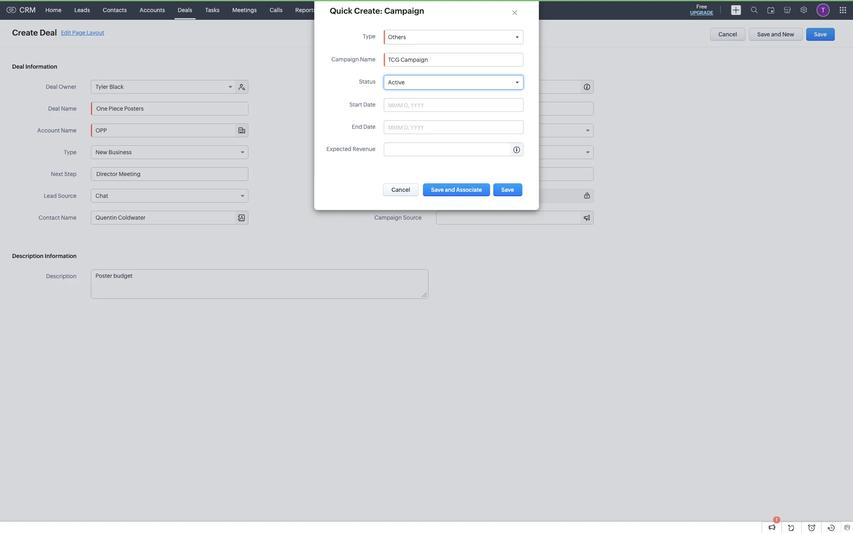 Task type: locate. For each thing, give the bounding box(es) containing it.
deal
[[40, 28, 57, 37], [12, 63, 24, 70], [46, 84, 58, 90], [48, 105, 60, 112]]

1 vertical spatial campaign
[[374, 214, 402, 221]]

name for campaign name
[[360, 56, 376, 63]]

1 horizontal spatial source
[[403, 214, 422, 221]]

owner
[[59, 84, 77, 90]]

name right contact
[[61, 214, 77, 221]]

information for description information
[[45, 253, 77, 259]]

account name
[[37, 127, 77, 134]]

campaign name
[[331, 56, 376, 63]]

1 horizontal spatial save
[[814, 31, 827, 38]]

1
[[776, 517, 778, 522]]

date right closing
[[409, 105, 422, 112]]

0 vertical spatial source
[[58, 193, 77, 199]]

name up status
[[360, 56, 376, 63]]

1 save from the left
[[757, 31, 770, 38]]

save inside save and new 'button'
[[757, 31, 770, 38]]

date right end
[[363, 124, 376, 130]]

type up step
[[64, 149, 77, 155]]

reports link
[[289, 0, 322, 20]]

campaign for campaign name
[[331, 56, 359, 63]]

MMM d, yyyy
 text field
[[388, 102, 453, 108]]

0 vertical spatial description
[[12, 253, 44, 259]]

campaign
[[331, 56, 359, 63], [374, 214, 402, 221]]

lead
[[44, 193, 57, 199]]

deal up account name
[[48, 105, 60, 112]]

source for lead source
[[58, 193, 77, 199]]

None submit
[[493, 184, 522, 196]]

home link
[[39, 0, 68, 20]]

meetings
[[232, 7, 257, 13]]

closing
[[388, 105, 408, 112]]

date for end date
[[363, 124, 376, 130]]

0 vertical spatial campaign
[[331, 56, 359, 63]]

save right new
[[814, 31, 827, 38]]

calls link
[[263, 0, 289, 20]]

1 vertical spatial information
[[45, 253, 77, 259]]

save
[[757, 31, 770, 38], [814, 31, 827, 38]]

create: campaign
[[354, 6, 424, 15]]

0 vertical spatial information
[[25, 63, 57, 70]]

0 horizontal spatial source
[[58, 193, 77, 199]]

1 horizontal spatial campaign
[[374, 214, 402, 221]]

2 save from the left
[[814, 31, 827, 38]]

campaigns
[[329, 7, 359, 13]]

source
[[58, 193, 77, 199], [403, 214, 422, 221]]

information down contact name on the top left of page
[[45, 253, 77, 259]]

0 horizontal spatial campaign
[[331, 56, 359, 63]]

contacts link
[[96, 0, 133, 20]]

save inside save button
[[814, 31, 827, 38]]

0 horizontal spatial save
[[757, 31, 770, 38]]

name down owner
[[61, 105, 77, 112]]

deal for deal information
[[12, 63, 24, 70]]

1 vertical spatial source
[[403, 214, 422, 221]]

leads
[[74, 7, 90, 13]]

type down quick create: campaign
[[363, 33, 376, 40]]

type
[[363, 33, 376, 40], [64, 149, 77, 155]]

Others field
[[384, 30, 523, 44]]

source for campaign source
[[403, 214, 422, 221]]

deal left owner
[[46, 84, 58, 90]]

revenue
[[353, 146, 376, 152]]

meetings link
[[226, 0, 263, 20]]

information up 'deal owner'
[[25, 63, 57, 70]]

deals link
[[171, 0, 199, 20]]

next
[[51, 171, 63, 177]]

date for closing date
[[409, 105, 422, 112]]

0 horizontal spatial description
[[12, 253, 44, 259]]

projects link
[[436, 0, 470, 20]]

information
[[25, 63, 57, 70], [45, 253, 77, 259]]

upgrade
[[690, 10, 713, 16]]

campaign source
[[374, 214, 422, 221]]

1 horizontal spatial description
[[46, 273, 77, 279]]

save left and
[[757, 31, 770, 38]]

new
[[782, 31, 794, 38]]

None button
[[383, 184, 419, 196], [423, 184, 490, 196], [383, 184, 419, 196], [423, 184, 490, 196]]

save and new
[[757, 31, 794, 38]]

campaigns link
[[322, 0, 365, 20]]

account
[[37, 127, 60, 134]]

name
[[360, 56, 376, 63], [61, 105, 77, 112], [61, 127, 77, 134], [61, 214, 77, 221]]

1 vertical spatial description
[[46, 273, 77, 279]]

deal for deal owner
[[46, 84, 58, 90]]

0 horizontal spatial type
[[64, 149, 77, 155]]

accounts
[[140, 7, 165, 13]]

1 vertical spatial type
[[64, 149, 77, 155]]

free
[[696, 4, 707, 10]]

end
[[352, 124, 362, 130]]

name right account
[[61, 127, 77, 134]]

0 vertical spatial type
[[363, 33, 376, 40]]

accounts link
[[133, 0, 171, 20]]

None text field
[[445, 80, 593, 93], [91, 167, 249, 181], [436, 167, 594, 181], [445, 80, 593, 93], [91, 167, 249, 181], [436, 167, 594, 181]]

save for save
[[814, 31, 827, 38]]

deal down create
[[12, 63, 24, 70]]

information for deal information
[[25, 63, 57, 70]]

cancel button
[[710, 28, 746, 41]]

None text field
[[388, 57, 519, 63], [91, 102, 249, 116], [91, 270, 428, 298], [388, 57, 519, 63], [91, 102, 249, 116], [91, 270, 428, 298]]

documents
[[372, 7, 402, 13]]

description
[[12, 253, 44, 259], [46, 273, 77, 279]]

name for contact name
[[61, 214, 77, 221]]

tasks
[[205, 7, 219, 13]]

deals
[[178, 7, 192, 13]]

contact
[[39, 214, 60, 221]]

date right start
[[363, 102, 376, 108]]

MMM d, yyyy
 text field
[[388, 124, 453, 131]]

active
[[388, 79, 405, 86]]

date
[[363, 102, 376, 108], [409, 105, 422, 112], [363, 124, 376, 130]]

expected revenue
[[326, 146, 376, 152]]

status
[[359, 78, 376, 85]]

home
[[45, 7, 61, 13]]



Task type: describe. For each thing, give the bounding box(es) containing it.
deal owner
[[46, 84, 77, 90]]

date for start date
[[363, 102, 376, 108]]

crm link
[[6, 6, 36, 14]]

quick
[[330, 6, 352, 15]]

name for account name
[[61, 127, 77, 134]]

loss
[[410, 149, 422, 155]]

reason
[[380, 149, 399, 155]]

tasks link
[[199, 0, 226, 20]]

cancel
[[718, 31, 737, 38]]

leads link
[[68, 0, 96, 20]]

contact name
[[39, 214, 77, 221]]

1 horizontal spatial type
[[363, 33, 376, 40]]

expected
[[326, 146, 351, 152]]

start
[[349, 102, 362, 108]]

quick create: campaign
[[330, 6, 424, 15]]

start date
[[349, 102, 376, 108]]

lead source
[[44, 193, 77, 199]]

for
[[400, 149, 409, 155]]

deal name
[[48, 105, 77, 112]]

next step
[[51, 171, 77, 177]]

save and new button
[[749, 28, 803, 41]]

edit page layout link
[[61, 29, 104, 36]]

documents link
[[365, 0, 409, 20]]

step
[[64, 171, 77, 177]]

deal left edit
[[40, 28, 57, 37]]

contacts
[[103, 7, 127, 13]]

description for description information
[[12, 253, 44, 259]]

reason for loss
[[380, 149, 422, 155]]

edit
[[61, 29, 71, 36]]

save for save and new
[[757, 31, 770, 38]]

closing date
[[388, 105, 422, 112]]

reports
[[295, 7, 316, 13]]

layout
[[87, 29, 104, 36]]

stage
[[406, 127, 422, 134]]

create
[[12, 28, 38, 37]]

others
[[388, 34, 406, 40]]

calls
[[270, 7, 282, 13]]

amount
[[400, 84, 422, 90]]

projects
[[442, 7, 463, 13]]

create deal edit page layout
[[12, 28, 104, 37]]

and
[[771, 31, 781, 38]]

name for deal name
[[61, 105, 77, 112]]

save button
[[806, 28, 835, 41]]

page
[[72, 29, 85, 36]]

description for description
[[46, 273, 77, 279]]

deal information
[[12, 63, 57, 70]]

Active field
[[384, 76, 523, 89]]

campaign for campaign source
[[374, 214, 402, 221]]

deal for deal name
[[48, 105, 60, 112]]

crm
[[19, 6, 36, 14]]

visits
[[415, 7, 429, 13]]

description information
[[12, 253, 77, 259]]

end date
[[352, 124, 376, 130]]

free upgrade
[[690, 4, 713, 16]]

MMM D, YYYY text field
[[436, 102, 594, 116]]

visits link
[[409, 0, 436, 20]]



Task type: vqa. For each thing, say whether or not it's contained in the screenshot.
Name associated with Account Name
yes



